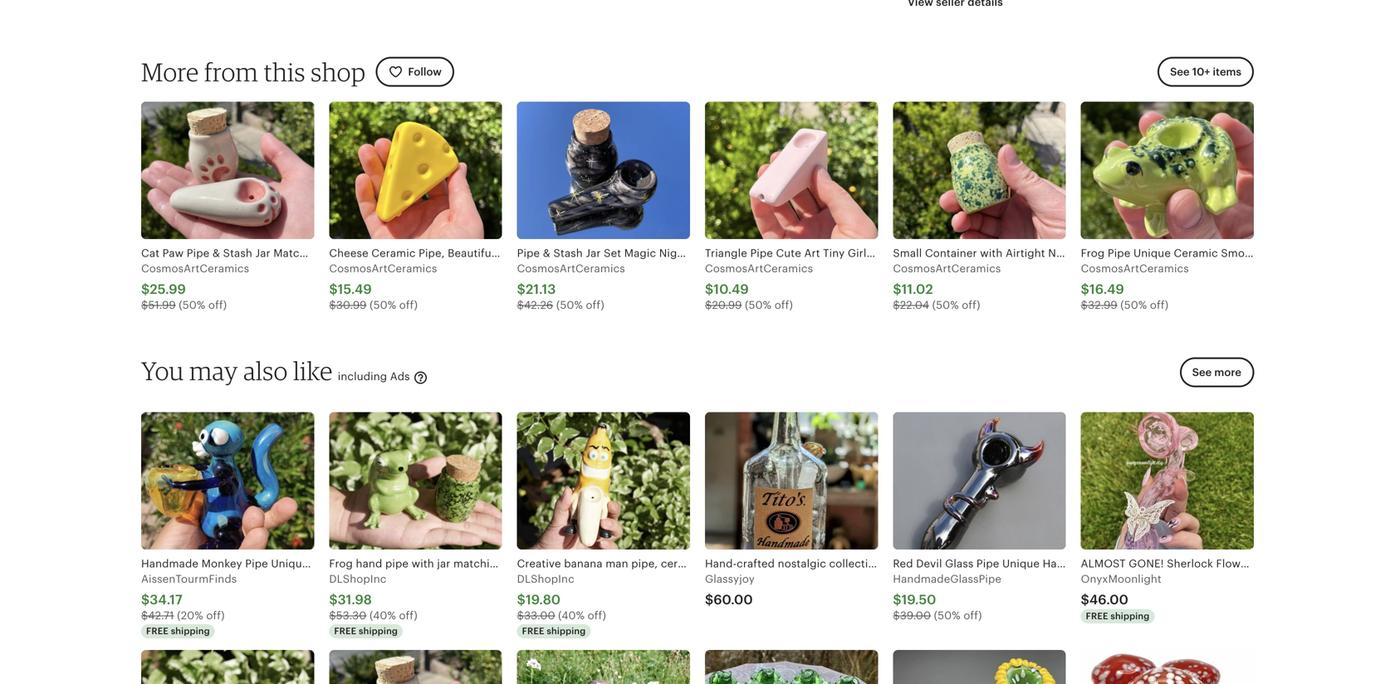 Task type: describe. For each thing, give the bounding box(es) containing it.
off) for 34.17
[[206, 610, 225, 622]]

off) for 16.49
[[1150, 299, 1169, 311]]

(40% for 19.80
[[558, 610, 585, 622]]

39.00
[[900, 610, 931, 622]]

free for 34.17
[[146, 626, 168, 637]]

pipe & stash jar set magic night, beautiful girly pipe, handmade unique design, collection hand pipe image
[[517, 102, 690, 239]]

mini miniature glass frog sitter figurine collectible - sold individually w/gift bag image
[[705, 650, 878, 684]]

32.99
[[1088, 299, 1118, 311]]

from
[[204, 56, 258, 87]]

cosmosartceramics $ 21.13 $ 42.26 (50% off)
[[517, 262, 625, 311]]

1 vertical spatial cat paw pipe & stash jar matching set, gift for smoker - unique ceramic pipes pretty gifts for her beautiful gift ideas image
[[329, 650, 502, 684]]

cosmosartceramics $ 10.49 $ 20.99 (50% off)
[[705, 262, 813, 311]]

more
[[1214, 366, 1242, 379]]

also
[[243, 356, 288, 386]]

$ inside hand-crafted nostalgic collectible tito's 1.75 litre bottle glassyjoy $ 60.00
[[705, 592, 714, 607]]

may
[[189, 356, 238, 386]]

0 horizontal spatial cat paw pipe & stash jar matching set, gift for smoker - unique ceramic pipes pretty gifts for her beautiful gift ideas image
[[141, 102, 314, 239]]

cosmosartceramics inside cheese ceramic pipe, beautiful hand pipe 3.5" cosmosartceramics $ 15.49 $ 30.99 (50% off)
[[329, 262, 437, 275]]

onyxmoonlight $ 46.00 free shipping
[[1081, 573, 1162, 622]]

cosmosartceramics for 10.49
[[705, 262, 813, 275]]

see 10+ items
[[1170, 66, 1242, 78]]

off) for 25.99
[[208, 299, 227, 311]]

off) for 21.13
[[586, 299, 604, 311]]

(50% for 10.49
[[745, 299, 772, 311]]

dlshopinc $ 19.80 $ 33.00 (40% off) free shipping
[[517, 573, 606, 637]]

collectible
[[829, 558, 885, 570]]

glassyjoy
[[705, 573, 755, 585]]

dlshopinc for 19.80
[[517, 573, 574, 585]]

litre
[[940, 558, 961, 570]]

(50% for 19.50
[[934, 610, 961, 622]]

you may also like including ads
[[141, 356, 413, 386]]

items
[[1213, 66, 1242, 78]]

60.00
[[714, 592, 753, 607]]

mushrooms of glass image
[[1081, 650, 1254, 684]]

triangle pipe cute art tiny girly pipes handmade ceramic small pipes smoker gift hand pipes image
[[705, 102, 878, 239]]

handmadeglasspipe
[[893, 573, 1002, 585]]

off) for 10.49
[[775, 299, 793, 311]]

pipe,
[[419, 247, 445, 260]]

19.80
[[526, 592, 561, 607]]

19.50
[[902, 592, 936, 607]]

crafted
[[737, 558, 775, 570]]

shop
[[311, 56, 366, 87]]

51.99
[[148, 299, 176, 311]]

(50% for 25.99
[[179, 299, 205, 311]]

see more link
[[1175, 357, 1254, 397]]

dlshopinc for 31.98
[[329, 573, 387, 585]]

(50% inside cheese ceramic pipe, beautiful hand pipe 3.5" cosmosartceramics $ 15.49 $ 30.99 (50% off)
[[370, 299, 396, 311]]

15.49
[[338, 282, 372, 297]]

46.00
[[1089, 592, 1129, 607]]

3.5"
[[554, 247, 574, 260]]

nostalgic
[[778, 558, 826, 570]]

red devil glass pipe unique handmade girly black heady spoon pipe hand blown tobacco pipe for girls image
[[893, 412, 1066, 550]]

sunflower glass pipe - girly bee pipes - beautiful girly pipe - cute handmade pipe 5,5" by moonlight glass studio image
[[893, 650, 1066, 684]]

(20%
[[177, 610, 203, 622]]

cosmosartceramics $ 25.99 $ 51.99 (50% off)
[[141, 262, 249, 311]]

free for 31.98
[[334, 626, 356, 637]]

beautiful
[[448, 247, 494, 260]]

off) for 31.98
[[399, 610, 418, 622]]

off) for 19.80
[[588, 610, 606, 622]]

see for see 10+ items
[[1170, 66, 1190, 78]]

handmadeglasspipe $ 19.50 $ 39.00 (50% off)
[[893, 573, 1002, 622]]

cosmosartceramics for 11.02
[[893, 262, 1001, 275]]

creative banana man pipe, ceramic hand pipe for smoker, gift ideas for smoker, handmade beautiful pipe, gift for him image
[[517, 412, 690, 550]]

like
[[293, 356, 333, 386]]

21.13
[[526, 282, 556, 297]]

shipping for 31.98
[[359, 626, 398, 637]]

you
[[141, 356, 184, 386]]

follow button
[[376, 57, 454, 87]]



Task type: locate. For each thing, give the bounding box(es) containing it.
1 horizontal spatial cat paw pipe & stash jar matching set, gift for smoker - unique ceramic pipes pretty gifts for her beautiful gift ideas image
[[329, 650, 502, 684]]

dlshopinc $ 31.98 $ 53.30 (40% off) free shipping
[[329, 573, 418, 637]]

hand-crafted nostalgic collectible tito's 1.75 litre bottle image
[[705, 412, 878, 550]]

0 vertical spatial see
[[1170, 66, 1190, 78]]

25.99
[[150, 282, 186, 297]]

see
[[1170, 66, 1190, 78], [1192, 366, 1212, 379]]

aissentourmfinds $ 34.17 $ 42.71 (20% off) free shipping
[[141, 573, 237, 637]]

2 dlshopinc from the left
[[517, 573, 574, 585]]

33.00
[[524, 610, 555, 622]]

3 cosmosartceramics from the left
[[517, 262, 625, 275]]

off) up custom made resin mushroom jar, stash jar, personalize it, great gift for christmas image
[[588, 610, 606, 622]]

20.99
[[712, 299, 742, 311]]

(50% right 22.04
[[932, 299, 959, 311]]

(50% inside the cosmosartceramics $ 21.13 $ 42.26 (50% off)
[[556, 299, 583, 311]]

cosmosartceramics up 11.02
[[893, 262, 1001, 275]]

free inside dlshopinc $ 19.80 $ 33.00 (40% off) free shipping
[[522, 626, 544, 637]]

2 cosmosartceramics from the left
[[329, 262, 437, 275]]

0 vertical spatial frog hand pipe with jar matching set, ceramic pipes set with box, hand pipe gifts for smoker, gift for her/him image
[[329, 412, 502, 550]]

off) inside dlshopinc $ 31.98 $ 53.30 (40% off) free shipping
[[399, 610, 418, 622]]

$
[[141, 282, 150, 297], [329, 282, 338, 297], [517, 282, 526, 297], [705, 282, 714, 297], [893, 282, 902, 297], [1081, 282, 1089, 297], [141, 299, 148, 311], [329, 299, 336, 311], [517, 299, 524, 311], [705, 299, 712, 311], [893, 299, 900, 311], [1081, 299, 1088, 311], [141, 592, 150, 607], [329, 592, 338, 607], [517, 592, 526, 607], [705, 592, 714, 607], [893, 592, 902, 607], [1081, 592, 1089, 607], [141, 610, 148, 622], [329, 610, 336, 622], [517, 610, 524, 622], [893, 610, 900, 622]]

off) right (20%
[[206, 610, 225, 622]]

off) inside dlshopinc $ 19.80 $ 33.00 (40% off) free shipping
[[588, 610, 606, 622]]

off) for 19.50
[[964, 610, 982, 622]]

free down 42.71
[[146, 626, 168, 637]]

free inside dlshopinc $ 31.98 $ 53.30 (40% off) free shipping
[[334, 626, 356, 637]]

(40%
[[370, 610, 396, 622], [558, 610, 585, 622]]

shipping inside onyxmoonlight $ 46.00 free shipping
[[1111, 611, 1150, 622]]

off) inside aissentourmfinds $ 34.17 $ 42.71 (20% off) free shipping
[[206, 610, 225, 622]]

(40% for 31.98
[[370, 610, 396, 622]]

frog hand pipe with jar matching set, ceramic pipes set with box, hand pipe gifts for smoker, gift for her/him image
[[329, 412, 502, 550], [141, 650, 314, 684]]

6 cosmosartceramics from the left
[[1081, 262, 1189, 275]]

shipping down (20%
[[171, 626, 210, 637]]

42.71
[[148, 610, 174, 622]]

see left more
[[1192, 366, 1212, 379]]

(50% right the 20.99
[[745, 299, 772, 311]]

off) right the 20.99
[[775, 299, 793, 311]]

1 horizontal spatial (40%
[[558, 610, 585, 622]]

1 (40% from the left
[[370, 610, 396, 622]]

cheese
[[329, 247, 368, 260]]

53.30
[[336, 610, 367, 622]]

1.75
[[918, 558, 937, 570]]

(50% inside cosmosartceramics $ 11.02 $ 22.04 (50% off)
[[932, 299, 959, 311]]

more from this shop
[[141, 56, 366, 87]]

onyxmoonlight
[[1081, 573, 1162, 585]]

(50% down 25.99 at the top of page
[[179, 299, 205, 311]]

off) right 53.30
[[399, 610, 418, 622]]

(40% right 53.30
[[370, 610, 396, 622]]

aissentourmfinds
[[141, 573, 237, 585]]

(50% right 42.26
[[556, 299, 583, 311]]

off) inside cheese ceramic pipe, beautiful hand pipe 3.5" cosmosartceramics $ 15.49 $ 30.99 (50% off)
[[399, 299, 418, 311]]

see more button
[[1180, 357, 1254, 388]]

see inside button
[[1192, 366, 1212, 379]]

0 horizontal spatial see
[[1170, 66, 1190, 78]]

30.99
[[336, 299, 367, 311]]

(50% right 39.00
[[934, 610, 961, 622]]

cosmosartceramics up the 10.49
[[705, 262, 813, 275]]

(50% for 16.49
[[1120, 299, 1147, 311]]

cosmosartceramics for 21.13
[[517, 262, 625, 275]]

0 horizontal spatial (40%
[[370, 610, 396, 622]]

$ inside onyxmoonlight $ 46.00 free shipping
[[1081, 592, 1089, 607]]

shipping inside dlshopinc $ 19.80 $ 33.00 (40% off) free shipping
[[547, 626, 586, 637]]

see 10+ items link
[[1158, 57, 1254, 87]]

dlshopinc up 31.98
[[329, 573, 387, 585]]

shipping for 19.80
[[547, 626, 586, 637]]

1 horizontal spatial dlshopinc
[[517, 573, 574, 585]]

see for see more
[[1192, 366, 1212, 379]]

custom made resin mushroom jar, stash jar, personalize it, great gift for christmas image
[[517, 650, 690, 684]]

handmade monkey pipe unique glass pipes squirrel hand pipe pretty pipes beautiful gift image
[[141, 412, 314, 550]]

off) inside cosmosartceramics $ 10.49 $ 20.99 (50% off)
[[775, 299, 793, 311]]

off) down the ceramic
[[399, 299, 418, 311]]

10+
[[1192, 66, 1210, 78]]

34.17
[[150, 592, 183, 607]]

2 (40% from the left
[[558, 610, 585, 622]]

0 horizontal spatial frog hand pipe with jar matching set, ceramic pipes set with box, hand pipe gifts for smoker, gift for her/him image
[[141, 650, 314, 684]]

cosmosartceramics up 16.49 on the right
[[1081, 262, 1189, 275]]

off) right 32.99
[[1150, 299, 1169, 311]]

1 horizontal spatial frog hand pipe with jar matching set, ceramic pipes set with box, hand pipe gifts for smoker, gift for her/him image
[[329, 412, 502, 550]]

(50% right 30.99
[[370, 299, 396, 311]]

hand-
[[705, 558, 737, 570]]

cosmosartceramics for 25.99
[[141, 262, 249, 275]]

off) right 22.04
[[962, 299, 980, 311]]

31.98
[[338, 592, 372, 607]]

(40% inside dlshopinc $ 31.98 $ 53.30 (40% off) free shipping
[[370, 610, 396, 622]]

5 cosmosartceramics from the left
[[893, 262, 1001, 275]]

see more
[[1192, 366, 1242, 379]]

off) inside cosmosartceramics $ 11.02 $ 22.04 (50% off)
[[962, 299, 980, 311]]

cosmosartceramics
[[141, 262, 249, 275], [329, 262, 437, 275], [517, 262, 625, 275], [705, 262, 813, 275], [893, 262, 1001, 275], [1081, 262, 1189, 275]]

cosmosartceramics $ 16.49 $ 32.99 (50% off)
[[1081, 262, 1189, 311]]

(50% inside cosmosartceramics $ 25.99 $ 51.99 (50% off)
[[179, 299, 205, 311]]

this
[[264, 56, 305, 87]]

1 cosmosartceramics from the left
[[141, 262, 249, 275]]

shipping down 33.00
[[547, 626, 586, 637]]

(40% right 33.00
[[558, 610, 585, 622]]

cosmosartceramics up 25.99 at the top of page
[[141, 262, 249, 275]]

dlshopinc inside dlshopinc $ 31.98 $ 53.30 (40% off) free shipping
[[329, 573, 387, 585]]

16.49
[[1089, 282, 1124, 297]]

shipping
[[1111, 611, 1150, 622], [171, 626, 210, 637], [359, 626, 398, 637], [547, 626, 586, 637]]

free down 46.00 at the right bottom of the page
[[1086, 611, 1108, 622]]

shipping for 34.17
[[171, 626, 210, 637]]

cat paw pipe & stash jar matching set, gift for smoker - unique ceramic pipes pretty gifts for her beautiful gift ideas image
[[141, 102, 314, 239], [329, 650, 502, 684]]

bottle
[[963, 558, 995, 570]]

hand
[[497, 247, 525, 260]]

1 horizontal spatial see
[[1192, 366, 1212, 379]]

42.26
[[524, 299, 553, 311]]

free
[[1086, 611, 1108, 622], [146, 626, 168, 637], [334, 626, 356, 637], [522, 626, 544, 637]]

cheese ceramic pipe, beautiful hand pipe 3.5" cosmosartceramics $ 15.49 $ 30.99 (50% off)
[[329, 247, 574, 311]]

11.02
[[902, 282, 933, 297]]

(50% right 32.99
[[1120, 299, 1147, 311]]

dlshopinc
[[329, 573, 387, 585], [517, 573, 574, 585]]

(50% for 21.13
[[556, 299, 583, 311]]

shipping down 53.30
[[359, 626, 398, 637]]

free for 19.80
[[522, 626, 544, 637]]

1 vertical spatial see
[[1192, 366, 1212, 379]]

off) for 11.02
[[962, 299, 980, 311]]

free inside onyxmoonlight $ 46.00 free shipping
[[1086, 611, 1108, 622]]

off) inside cosmosartceramics $ 16.49 $ 32.99 (50% off)
[[1150, 299, 1169, 311]]

10.49
[[714, 282, 749, 297]]

(40% inside dlshopinc $ 19.80 $ 33.00 (40% off) free shipping
[[558, 610, 585, 622]]

cosmosartceramics down the ceramic
[[329, 262, 437, 275]]

dlshopinc up 19.80
[[517, 573, 574, 585]]

frog pipe unique ceramic smoking hand pipes pretty girly froggy cute tiny pipe beautiful beautiful gifts for her funny gifts ideas image
[[1081, 102, 1254, 239]]

free down 53.30
[[334, 626, 356, 637]]

(50% inside cosmosartceramics $ 16.49 $ 32.99 (50% off)
[[1120, 299, 1147, 311]]

shipping inside aissentourmfinds $ 34.17 $ 42.71 (20% off) free shipping
[[171, 626, 210, 637]]

almost gone! sherlock flower butterfly pink glass pipe | free shipping image
[[1081, 412, 1254, 550]]

off) inside the cosmosartceramics $ 21.13 $ 42.26 (50% off)
[[586, 299, 604, 311]]

cosmosartceramics down 3.5"
[[517, 262, 625, 275]]

off) right 51.99
[[208, 299, 227, 311]]

cheese ceramic pipe, beautiful hand pipe 3.5" image
[[329, 102, 502, 239]]

including
[[338, 371, 387, 383]]

cosmosartceramics for 16.49
[[1081, 262, 1189, 275]]

follow
[[408, 66, 442, 78]]

off) inside handmadeglasspipe $ 19.50 $ 39.00 (50% off)
[[964, 610, 982, 622]]

free inside aissentourmfinds $ 34.17 $ 42.71 (20% off) free shipping
[[146, 626, 168, 637]]

free down 33.00
[[522, 626, 544, 637]]

hand-crafted nostalgic collectible tito's 1.75 litre bottle glassyjoy $ 60.00
[[705, 558, 995, 607]]

tito's
[[887, 558, 915, 570]]

more
[[141, 56, 199, 87]]

off) right 42.26
[[586, 299, 604, 311]]

0 vertical spatial cat paw pipe & stash jar matching set, gift for smoker - unique ceramic pipes pretty gifts for her beautiful gift ideas image
[[141, 102, 314, 239]]

small container with airtight natural cork lid - mini ceramic stash jar - hand painted miniature storage (frog style) image
[[893, 102, 1066, 239]]

4 cosmosartceramics from the left
[[705, 262, 813, 275]]

1 vertical spatial frog hand pipe with jar matching set, ceramic pipes set with box, hand pipe gifts for smoker, gift for her/him image
[[141, 650, 314, 684]]

(50% for 11.02
[[932, 299, 959, 311]]

shipping inside dlshopinc $ 31.98 $ 53.30 (40% off) free shipping
[[359, 626, 398, 637]]

(50%
[[179, 299, 205, 311], [370, 299, 396, 311], [556, 299, 583, 311], [745, 299, 772, 311], [932, 299, 959, 311], [1120, 299, 1147, 311], [934, 610, 961, 622]]

ceramic
[[371, 247, 416, 260]]

ads
[[390, 371, 410, 383]]

see left 10+
[[1170, 66, 1190, 78]]

(50% inside handmadeglasspipe $ 19.50 $ 39.00 (50% off)
[[934, 610, 961, 622]]

(50% inside cosmosartceramics $ 10.49 $ 20.99 (50% off)
[[745, 299, 772, 311]]

0 horizontal spatial dlshopinc
[[329, 573, 387, 585]]

off) down handmadeglasspipe
[[964, 610, 982, 622]]

off)
[[208, 299, 227, 311], [399, 299, 418, 311], [586, 299, 604, 311], [775, 299, 793, 311], [962, 299, 980, 311], [1150, 299, 1169, 311], [206, 610, 225, 622], [399, 610, 418, 622], [588, 610, 606, 622], [964, 610, 982, 622]]

1 dlshopinc from the left
[[329, 573, 387, 585]]

22.04
[[900, 299, 929, 311]]

dlshopinc inside dlshopinc $ 19.80 $ 33.00 (40% off) free shipping
[[517, 573, 574, 585]]

pipe
[[528, 247, 551, 260]]

off) inside cosmosartceramics $ 25.99 $ 51.99 (50% off)
[[208, 299, 227, 311]]

cosmosartceramics $ 11.02 $ 22.04 (50% off)
[[893, 262, 1001, 311]]

shipping down 46.00 at the right bottom of the page
[[1111, 611, 1150, 622]]



Task type: vqa. For each thing, say whether or not it's contained in the screenshot.


